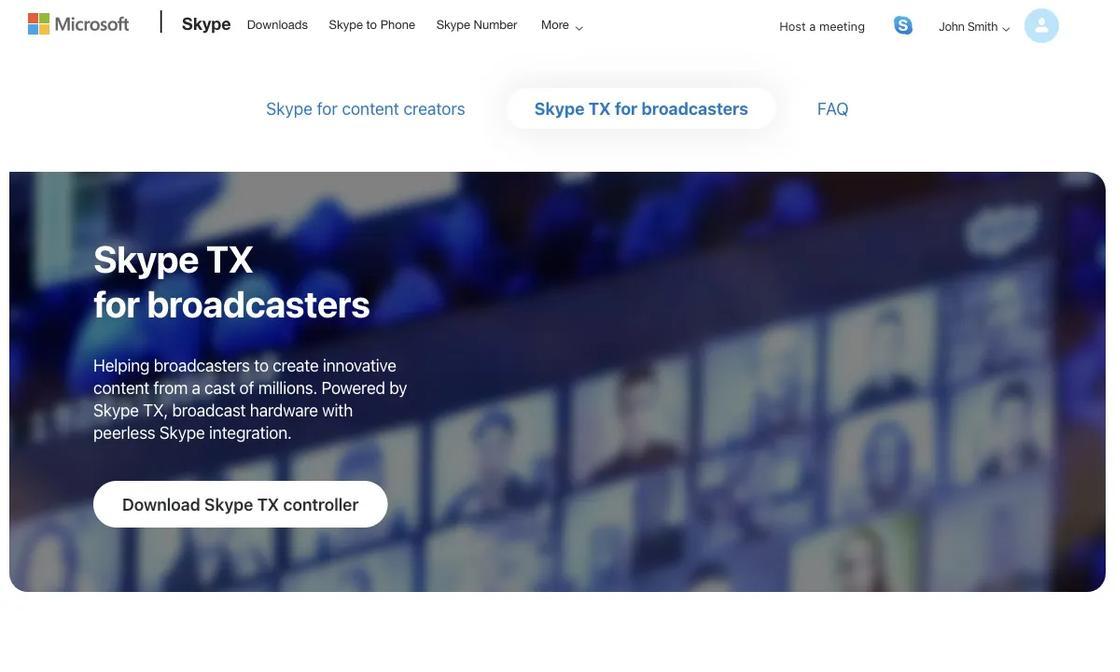 Task type: vqa. For each thing, say whether or not it's contained in the screenshot.
Borders
no



Task type: describe. For each thing, give the bounding box(es) containing it.
host
[[780, 19, 807, 33]]

skype tx for broadcasters
[[93, 237, 370, 325]]

skype number link
[[428, 1, 526, 46]]

john smith link
[[925, 2, 1060, 50]]

number
[[474, 17, 518, 31]]

download skype tx controller
[[122, 494, 359, 514]]

a inside helping broadcasters to create innovative content from a cast of millions. powered by skype tx, broadcast hardware with peerless skype integration.
[[192, 377, 201, 397]]

creators
[[404, 98, 466, 118]]

broadcast
[[172, 400, 246, 420]]

skype tx for broadcasters link
[[535, 98, 749, 118]]

1 for from the left
[[317, 98, 338, 118]]

 link
[[895, 16, 913, 35]]

microsoft image
[[28, 13, 129, 35]]

faq
[[818, 98, 850, 118]]

with
[[322, 400, 353, 420]]

skype tx for broadcasters
[[535, 98, 749, 118]]

to inside helping broadcasters to create innovative content from a cast of millions. powered by skype tx, broadcast hardware with peerless skype integration.
[[254, 355, 269, 375]]

0 vertical spatial broadcasters
[[642, 98, 749, 118]]

skype for skype for content creators
[[266, 98, 313, 118]]

tx inside download skype tx controller "link"
[[257, 494, 279, 514]]

skype to phone link
[[321, 1, 424, 46]]

helping
[[93, 355, 150, 375]]

by
[[390, 377, 407, 397]]

1 horizontal spatial to
[[367, 17, 377, 31]]

helping broadcasters to create innovative content from a cast of millions. powered by skype tx, broadcast hardware with peerless skype integration.
[[93, 355, 407, 442]]

john
[[939, 19, 965, 33]]

create
[[273, 355, 319, 375]]

skype for skype tx for broadcasters
[[535, 98, 585, 118]]

for broadcasters
[[93, 282, 370, 325]]

hardware
[[250, 400, 318, 420]]

from
[[154, 377, 188, 397]]

integration.
[[209, 422, 292, 442]]

skype number
[[437, 17, 518, 31]]

arrow down image
[[995, 18, 1018, 40]]

skype for content creators link
[[266, 98, 466, 118]]

menu bar containing host a meeting
[[6, 2, 1083, 99]]

tx for for
[[589, 98, 611, 118]]

skype to phone
[[329, 17, 416, 31]]

more button
[[529, 1, 598, 48]]

content inside helping broadcasters to create innovative content from a cast of millions. powered by skype tx, broadcast hardware with peerless skype integration.
[[93, 377, 150, 397]]

controller
[[283, 494, 359, 514]]

skype for content creators
[[266, 98, 466, 118]]

downloads link
[[239, 1, 317, 46]]

powered
[[322, 377, 386, 397]]

downloads
[[247, 17, 308, 31]]



Task type: locate. For each thing, give the bounding box(es) containing it.
a right host
[[810, 19, 817, 33]]

phone
[[381, 17, 416, 31]]

more
[[542, 17, 569, 31]]

smith
[[968, 19, 998, 33]]

content
[[342, 98, 400, 118], [93, 377, 150, 397]]

host a meeting link
[[765, 2, 881, 50]]

to
[[367, 17, 377, 31], [254, 355, 269, 375]]

0 horizontal spatial tx
[[206, 237, 254, 281]]

a inside "menu bar"
[[810, 19, 817, 33]]

content down helping
[[93, 377, 150, 397]]

a
[[810, 19, 817, 33], [192, 377, 201, 397]]

tx inside skype tx for broadcasters
[[206, 237, 254, 281]]

broadcasters
[[642, 98, 749, 118], [154, 355, 250, 375]]

skype link
[[173, 1, 237, 51]]

0 vertical spatial tx
[[589, 98, 611, 118]]

tx,
[[143, 400, 168, 420]]

of
[[240, 377, 254, 397]]

2 vertical spatial tx
[[257, 494, 279, 514]]

1 horizontal spatial content
[[342, 98, 400, 118]]

1 horizontal spatial a
[[810, 19, 817, 33]]

tx
[[589, 98, 611, 118], [206, 237, 254, 281], [257, 494, 279, 514]]

meeting
[[820, 19, 866, 33]]

tx left controller in the left bottom of the page
[[257, 494, 279, 514]]

avatar image
[[1025, 8, 1060, 43]]

1 horizontal spatial tx
[[257, 494, 279, 514]]

0 horizontal spatial broadcasters
[[154, 355, 250, 375]]

1 horizontal spatial for
[[615, 98, 638, 118]]

tx for for broadcasters
[[206, 237, 254, 281]]

0 vertical spatial a
[[810, 19, 817, 33]]

1 vertical spatial to
[[254, 355, 269, 375]]

1 vertical spatial a
[[192, 377, 201, 397]]

skype for skype
[[182, 13, 231, 33]]

for
[[317, 98, 338, 118], [615, 98, 638, 118]]

faq link
[[818, 98, 850, 118]]

2 horizontal spatial tx
[[589, 98, 611, 118]]

tx up for broadcasters
[[206, 237, 254, 281]]

1 vertical spatial content
[[93, 377, 150, 397]]

skype
[[182, 13, 231, 33], [329, 17, 363, 31], [437, 17, 471, 31], [266, 98, 313, 118], [535, 98, 585, 118], [93, 237, 199, 281], [93, 400, 139, 420], [159, 422, 205, 442], [204, 494, 253, 514]]

skype for skype to phone
[[329, 17, 363, 31]]

0 vertical spatial to
[[367, 17, 377, 31]]

innovative
[[323, 355, 397, 375]]

tx down more dropdown button
[[589, 98, 611, 118]]

to up of
[[254, 355, 269, 375]]

to left phone
[[367, 17, 377, 31]]

download skype tx controller link
[[93, 481, 388, 528]]

menu bar
[[6, 2, 1083, 99]]

download
[[122, 494, 200, 514]]

skype tx for broadcasters main content
[[0, 69, 1116, 662]]

a left cast
[[192, 377, 201, 397]]

0 horizontal spatial content
[[93, 377, 150, 397]]

cast
[[205, 377, 236, 397]]

1 horizontal spatial broadcasters
[[642, 98, 749, 118]]

1 vertical spatial tx
[[206, 237, 254, 281]]

0 horizontal spatial a
[[192, 377, 201, 397]]

0 horizontal spatial for
[[317, 98, 338, 118]]

skype for skype number
[[437, 17, 471, 31]]

skype inside "link"
[[204, 494, 253, 514]]

0 vertical spatial content
[[342, 98, 400, 118]]

content left creators at the left of the page
[[342, 98, 400, 118]]

john smith
[[939, 19, 998, 33]]

skype for skype tx for broadcasters
[[93, 237, 199, 281]]

2 for from the left
[[615, 98, 638, 118]]

peerless
[[93, 422, 155, 442]]

1 vertical spatial broadcasters
[[154, 355, 250, 375]]

0 horizontal spatial to
[[254, 355, 269, 375]]

millions.
[[258, 377, 318, 397]]

skype inside skype tx for broadcasters
[[93, 237, 199, 281]]

host a meeting
[[780, 19, 866, 33]]

broadcasters inside helping broadcasters to create innovative content from a cast of millions. powered by skype tx, broadcast hardware with peerless skype integration.
[[154, 355, 250, 375]]



